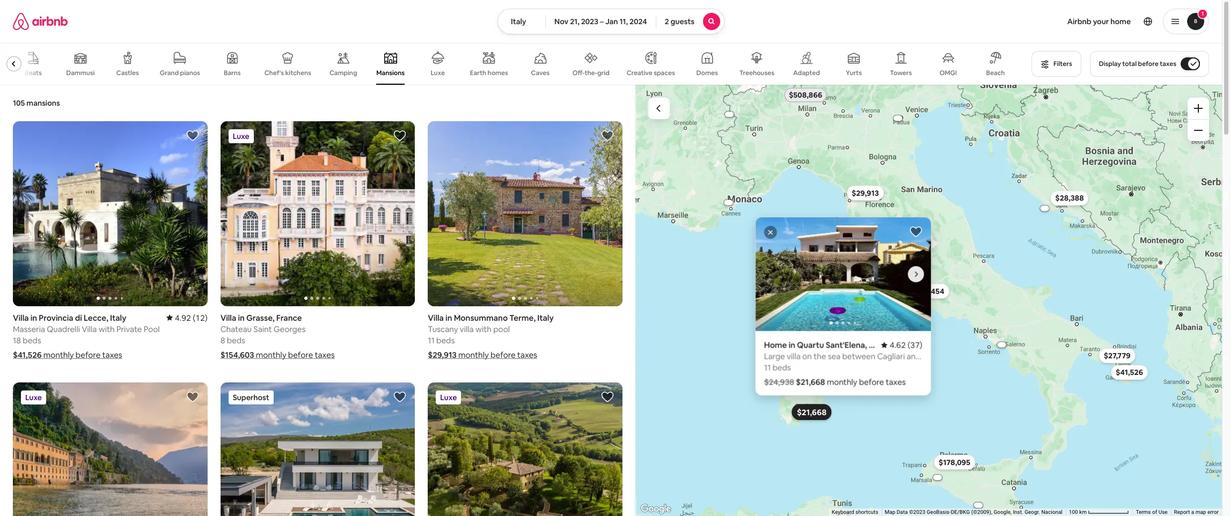 Task type: describe. For each thing, give the bounding box(es) containing it.
italy inside villa in provincia di lecce, italy masseria quadrelli villa with private pool 18 beds $41,526 monthly before taxes
[[110, 313, 126, 323]]

before right total
[[1138, 60, 1159, 68]]

terme,
[[510, 313, 536, 323]]

2
[[665, 17, 669, 26]]

homes
[[488, 69, 508, 77]]

google map
showing 24 stays. region
[[636, 85, 1222, 516]]

with inside villa in provincia di lecce, italy masseria quadrelli villa with private pool 18 beds $41,526 monthly before taxes
[[99, 324, 115, 334]]

$25,421
[[932, 476, 943, 480]]

treehouses
[[739, 69, 775, 77]]

pool
[[493, 324, 510, 334]]

$27,779 button
[[1099, 348, 1135, 363]]

4.92 out of 5 average rating,  12 reviews image
[[166, 313, 208, 323]]

report a map error link
[[1174, 509, 1219, 515]]

add to wishlist: villa in como, italy image
[[186, 391, 199, 403]]

$27,779
[[1104, 351, 1131, 361]]

taxes inside villa in provincia di lecce, italy masseria quadrelli villa with private pool 18 beds $41,526 monthly before taxes
[[102, 350, 122, 360]]

terms
[[1136, 509, 1151, 515]]

$76,079 $103,454
[[883, 227, 944, 296]]

add to wishlist: villa in grasse, france image
[[394, 129, 407, 142]]

$154,603 $10,745
[[722, 201, 1050, 210]]

keyboard shortcuts button
[[832, 509, 878, 516]]

4.62 out of 5 average rating,  37 reviews image
[[881, 340, 922, 350]]

$10,745 button
[[1034, 206, 1055, 211]]

barns
[[224, 69, 241, 77]]

11,
[[620, 17, 628, 26]]

creative
[[627, 69, 653, 77]]

2024
[[630, 17, 647, 26]]

in for monsummano
[[446, 313, 452, 323]]

airbnb your home
[[1067, 17, 1131, 26]]

di
[[75, 313, 82, 323]]

$10,745
[[1039, 207, 1050, 210]]

villa in provincia di lecce, italy masseria quadrelli villa with private pool 18 beds $41,526 monthly before taxes
[[13, 313, 160, 360]]

add to wishlist: villa in monsummano terme, italy image
[[601, 129, 614, 142]]

in for grasse,
[[238, 313, 245, 323]]

11 beds $24,938 $21,668 monthly before taxes
[[764, 362, 906, 387]]

quadrelli
[[47, 324, 80, 334]]

omg!
[[940, 69, 957, 77]]

filters button
[[1032, 51, 1081, 77]]

taxes inside 11 beds $24,938 $21,668 monthly before taxes
[[886, 377, 906, 387]]

11 inside villa in monsummano terme, italy tuscany villa with pool 11 beds $29,913 monthly before taxes
[[428, 335, 435, 345]]

group containing off-the-grid
[[0, 43, 1019, 85]]

$34,952
[[897, 265, 925, 275]]

google image
[[638, 502, 674, 516]]

display
[[1099, 60, 1121, 68]]

off-
[[573, 69, 585, 77]]

$41,526 inside villa in provincia di lecce, italy masseria quadrelli villa with private pool 18 beds $41,526 monthly before taxes
[[13, 350, 42, 360]]

mansions
[[26, 98, 60, 108]]

grand pianos
[[160, 69, 200, 77]]

2023
[[581, 17, 598, 26]]

beds inside villa in monsummano terme, italy tuscany villa with pool 11 beds $29,913 monthly before taxes
[[436, 335, 455, 345]]

beds inside 11 beds $24,938 $21,668 monthly before taxes
[[772, 362, 791, 373]]

add to wishlist: villa in provincia di lecce, italy image
[[186, 129, 199, 142]]

$508,866
[[789, 90, 822, 100]]

$154,603 inside $154,603 $10,745
[[722, 201, 735, 204]]

display total before taxes
[[1099, 60, 1177, 68]]

105
[[13, 98, 25, 108]]

none search field containing italy
[[498, 9, 725, 34]]

$178,095
[[939, 458, 970, 467]]

$128,949
[[972, 504, 985, 507]]

100 km
[[1069, 509, 1088, 515]]

$41,526 button
[[1111, 365, 1148, 380]]

$76,079 button
[[879, 224, 916, 239]]

villa down the lecce,
[[82, 324, 97, 334]]

grid
[[597, 69, 610, 77]]

earth
[[470, 69, 486, 77]]

villa for villa in grasse, france chateau saint georges 8 beds $154,603 monthly before taxes
[[220, 313, 236, 323]]

$21,668 button
[[792, 404, 832, 420]]

data
[[897, 509, 908, 515]]

chateau
[[220, 324, 252, 334]]

11 inside 11 beds $24,938 $21,668 monthly before taxes
[[764, 362, 771, 373]]

100 km button
[[1066, 509, 1133, 516]]

pianos
[[180, 69, 200, 77]]

france
[[276, 313, 302, 323]]

italy inside button
[[511, 17, 526, 26]]

4.92 (12)
[[175, 313, 208, 323]]

a
[[1191, 509, 1194, 515]]

terms of use link
[[1136, 509, 1168, 515]]

adapted
[[793, 69, 820, 77]]

kitchens
[[285, 69, 311, 77]]

$21,668 inside button
[[797, 407, 826, 418]]

with inside villa in monsummano terme, italy tuscany villa with pool 11 beds $29,913 monthly before taxes
[[476, 324, 492, 334]]

monthly inside 11 beds $24,938 $21,668 monthly before taxes
[[827, 377, 857, 387]]

before inside villa in grasse, france chateau saint georges 8 beds $154,603 monthly before taxes
[[288, 350, 313, 360]]

$29,913 inside villa in monsummano terme, italy tuscany villa with pool 11 beds $29,913 monthly before taxes
[[428, 350, 457, 360]]

use
[[1159, 509, 1168, 515]]

report
[[1174, 509, 1190, 515]]

$87,429 button
[[887, 116, 909, 121]]

castles
[[116, 69, 139, 77]]

8
[[220, 335, 225, 345]]

1
[[1202, 10, 1204, 17]]

georges
[[274, 324, 306, 334]]

villa in monsummano terme, italy tuscany villa with pool 11 beds $29,913 monthly before taxes
[[428, 313, 554, 360]]

google,
[[994, 509, 1012, 515]]

$41,526 inside $41,526 button
[[1116, 368, 1143, 378]]

monthly inside villa in monsummano terme, italy tuscany villa with pool 11 beds $29,913 monthly before taxes
[[458, 350, 489, 360]]

earth homes
[[470, 69, 508, 77]]

de/bkg
[[951, 509, 970, 515]]

$28,388
[[1055, 193, 1084, 203]]

caves
[[531, 69, 550, 77]]



Task type: vqa. For each thing, say whether or not it's contained in the screenshot.
topmost $29,913
yes



Task type: locate. For each thing, give the bounding box(es) containing it.
villa inside villa in grasse, france chateau saint georges 8 beds $154,603 monthly before taxes
[[220, 313, 236, 323]]

1 horizontal spatial italy
[[511, 17, 526, 26]]

geogr.
[[1025, 509, 1040, 515]]

2 horizontal spatial in
[[446, 313, 452, 323]]

italy left nov
[[511, 17, 526, 26]]

before down "georges"
[[288, 350, 313, 360]]

creative spaces
[[627, 69, 675, 77]]

beds down masseria
[[23, 335, 41, 345]]

in inside villa in grasse, france chateau saint georges 8 beds $154,603 monthly before taxes
[[238, 313, 245, 323]]

11 up "$24,938"
[[764, 362, 771, 373]]

lecce,
[[84, 313, 108, 323]]

the-
[[585, 69, 597, 77]]

0 horizontal spatial 11
[[428, 335, 435, 345]]

geobasis-
[[927, 509, 951, 515]]

monthly up $21,668 button on the right
[[827, 377, 857, 387]]

0 horizontal spatial italy
[[110, 313, 126, 323]]

chef's
[[265, 69, 284, 77]]

villa inside villa in monsummano terme, italy tuscany villa with pool 11 beds $29,913 monthly before taxes
[[428, 313, 444, 323]]

0 vertical spatial 11
[[428, 335, 435, 345]]

filters
[[1054, 60, 1072, 68]]

in
[[30, 313, 37, 323], [238, 313, 245, 323], [446, 313, 452, 323]]

–
[[600, 17, 604, 26]]

villa in grasse, france chateau saint georges 8 beds $154,603 monthly before taxes
[[220, 313, 335, 360]]

in for provincia
[[30, 313, 37, 323]]

masseria
[[13, 324, 45, 334]]

0 horizontal spatial $29,913
[[428, 350, 457, 360]]

$21,668
[[796, 377, 825, 387], [797, 407, 826, 418]]

$28,388 button
[[1050, 191, 1089, 206]]

nacional
[[1042, 509, 1063, 515]]

in up tuscany
[[446, 313, 452, 323]]

0 horizontal spatial with
[[99, 324, 115, 334]]

home
[[1111, 17, 1131, 26]]

in inside villa in monsummano terme, italy tuscany villa with pool 11 beds $29,913 monthly before taxes
[[446, 313, 452, 323]]

0 vertical spatial $29,913
[[852, 188, 879, 198]]

1 horizontal spatial 11
[[764, 362, 771, 373]]

before down pool
[[491, 350, 516, 360]]

beds up "$24,938"
[[772, 362, 791, 373]]

in up masseria
[[30, 313, 37, 323]]

11 down tuscany
[[428, 335, 435, 345]]

2 guests button
[[656, 9, 725, 34]]

$21,668 down 11 beds $24,938 $21,668 monthly before taxes
[[797, 407, 826, 418]]

0 vertical spatial $41,526
[[13, 350, 42, 360]]

taxes inside villa in grasse, france chateau saint georges 8 beds $154,603 monthly before taxes
[[315, 350, 335, 360]]

©2023
[[909, 509, 926, 515]]

italy inside villa in monsummano terme, italy tuscany villa with pool 11 beds $29,913 monthly before taxes
[[537, 313, 554, 323]]

in up chateau
[[238, 313, 245, 323]]

provincia
[[39, 313, 73, 323]]

in inside villa in provincia di lecce, italy masseria quadrelli villa with private pool 18 beds $41,526 monthly before taxes
[[30, 313, 37, 323]]

2 with from the left
[[476, 324, 492, 334]]

1 horizontal spatial $154,603
[[722, 201, 735, 204]]

0 horizontal spatial $154,603
[[220, 350, 254, 360]]

0 horizontal spatial in
[[30, 313, 37, 323]]

with down monsummano
[[476, 324, 492, 334]]

4.62 (37)
[[890, 340, 922, 350]]

villa up chateau
[[220, 313, 236, 323]]

keyboard shortcuts
[[832, 509, 878, 515]]

italy up 'private'
[[110, 313, 126, 323]]

villa up masseria
[[13, 313, 29, 323]]

nov
[[555, 17, 569, 26]]

before down quadrelli
[[76, 350, 101, 360]]

group inside google map
showing 24 stays. region
[[755, 218, 931, 331]]

1 vertical spatial $41,526
[[1116, 368, 1143, 378]]

boats
[[25, 69, 42, 77]]

1 with from the left
[[99, 324, 115, 334]]

your
[[1093, 17, 1109, 26]]

camping
[[330, 69, 357, 77]]

dammusi
[[66, 69, 95, 77]]

luxe
[[431, 69, 445, 77]]

0 horizontal spatial $41,526
[[13, 350, 42, 360]]

$21,668 inside 11 beds $24,938 $21,668 monthly before taxes
[[796, 377, 825, 387]]

of
[[1152, 509, 1157, 515]]

monthly inside villa in provincia di lecce, italy masseria quadrelli villa with private pool 18 beds $41,526 monthly before taxes
[[43, 350, 74, 360]]

2 horizontal spatial italy
[[537, 313, 554, 323]]

$87,429
[[892, 117, 903, 120]]

before inside villa in provincia di lecce, italy masseria quadrelli villa with private pool 18 beds $41,526 monthly before taxes
[[76, 350, 101, 360]]

airbnb
[[1067, 17, 1092, 26]]

$154,603
[[722, 201, 735, 204], [220, 350, 254, 360]]

1 button
[[1163, 9, 1209, 34]]

0 vertical spatial $21,668
[[796, 377, 825, 387]]

monthly inside villa in grasse, france chateau saint georges 8 beds $154,603 monthly before taxes
[[256, 350, 286, 360]]

jan
[[605, 17, 618, 26]]

105 mansions
[[13, 98, 60, 108]]

with down the lecce,
[[99, 324, 115, 334]]

shortcuts
[[856, 509, 878, 515]]

1 horizontal spatial $29,913
[[852, 188, 879, 198]]

monsummano
[[454, 313, 508, 323]]

taxes
[[1160, 60, 1177, 68], [102, 350, 122, 360], [315, 350, 335, 360], [517, 350, 537, 360], [886, 377, 906, 387]]

nov 21, 2023 – jan 11, 2024
[[555, 17, 647, 26]]

2 in from the left
[[238, 313, 245, 323]]

$29,913 up $154,603 $10,745
[[852, 188, 879, 198]]

4.92
[[175, 313, 191, 323]]

villa for villa in provincia di lecce, italy masseria quadrelli villa with private pool 18 beds $41,526 monthly before taxes
[[13, 313, 29, 323]]

11
[[428, 335, 435, 345], [764, 362, 771, 373]]

km
[[1079, 509, 1087, 515]]

grand
[[160, 69, 179, 77]]

towers
[[890, 69, 912, 77]]

$41,526 down $27,779 button
[[1116, 368, 1143, 378]]

off-the-grid
[[573, 69, 610, 77]]

$482,890 button
[[718, 112, 740, 117]]

1 horizontal spatial $41,526
[[1116, 368, 1143, 378]]

airbnb your home link
[[1061, 10, 1137, 33]]

$24,938
[[764, 377, 794, 387]]

beds inside villa in grasse, france chateau saint georges 8 beds $154,603 monthly before taxes
[[227, 335, 245, 345]]

before inside 11 beds $24,938 $21,668 monthly before taxes
[[859, 377, 884, 387]]

21,
[[570, 17, 580, 26]]

italy right terme,
[[537, 313, 554, 323]]

$29,913 down tuscany
[[428, 350, 457, 360]]

$103,454 button
[[907, 284, 949, 299]]

monthly down saint
[[256, 350, 286, 360]]

$41,526
[[13, 350, 42, 360], [1116, 368, 1143, 378]]

monthly down villa
[[458, 350, 489, 360]]

beds inside villa in provincia di lecce, italy masseria quadrelli villa with private pool 18 beds $41,526 monthly before taxes
[[23, 335, 41, 345]]

map
[[885, 509, 896, 515]]

$154,603 inside villa in grasse, france chateau saint georges 8 beds $154,603 monthly before taxes
[[220, 350, 254, 360]]

nov 21, 2023 – jan 11, 2024 button
[[545, 9, 656, 34]]

villa up tuscany
[[428, 313, 444, 323]]

add to wishlist: villa in bajagić, croatia image
[[394, 391, 407, 403]]

group
[[0, 43, 1019, 85], [13, 121, 208, 306], [220, 121, 415, 306], [428, 121, 817, 306], [755, 218, 931, 331], [13, 382, 208, 516], [220, 382, 415, 516], [428, 382, 623, 516]]

100
[[1069, 509, 1078, 515]]

profile element
[[737, 0, 1209, 43]]

zoom in image
[[1194, 104, 1203, 113]]

yurts
[[846, 69, 862, 77]]

spaces
[[654, 69, 675, 77]]

close image
[[767, 229, 774, 236]]

$154,603 button
[[718, 200, 739, 205]]

before down 4.62 out of 5 average rating,  37 reviews image
[[859, 377, 884, 387]]

(37)
[[908, 340, 922, 350]]

error
[[1208, 509, 1219, 515]]

keyboard
[[832, 509, 854, 515]]

villa for villa in monsummano terme, italy tuscany villa with pool 11 beds $29,913 monthly before taxes
[[428, 313, 444, 323]]

zoom out image
[[1194, 126, 1203, 135]]

$508,866 button
[[784, 88, 827, 103]]

1 in from the left
[[30, 313, 37, 323]]

beds down chateau
[[227, 335, 245, 345]]

None search field
[[498, 9, 725, 34]]

chef's kitchens
[[265, 69, 311, 77]]

$103,454
[[912, 287, 944, 296]]

0 vertical spatial $154,603
[[722, 201, 735, 204]]

2 guests
[[665, 17, 695, 26]]

before inside villa in monsummano terme, italy tuscany villa with pool 11 beds $29,913 monthly before taxes
[[491, 350, 516, 360]]

1 vertical spatial 11
[[764, 362, 771, 373]]

1 vertical spatial $21,668
[[797, 407, 826, 418]]

beach
[[986, 69, 1005, 77]]

1 horizontal spatial in
[[238, 313, 245, 323]]

map
[[1196, 509, 1206, 515]]

monthly down quadrelli
[[43, 350, 74, 360]]

$29,913 inside button
[[852, 188, 879, 198]]

terms of use
[[1136, 509, 1168, 515]]

$128,949 button
[[967, 503, 989, 508]]

1 vertical spatial $154,603
[[220, 350, 254, 360]]

18
[[13, 335, 21, 345]]

$25,421 button
[[927, 475, 948, 481]]

taxes inside villa in monsummano terme, italy tuscany villa with pool 11 beds $29,913 monthly before taxes
[[517, 350, 537, 360]]

1 horizontal spatial with
[[476, 324, 492, 334]]

add to wishlist: villa in montepulciano, italy image
[[601, 391, 614, 403]]

$29,913
[[852, 188, 879, 198], [428, 350, 457, 360]]

add to wishlist image
[[909, 226, 922, 238]]

private
[[116, 324, 142, 334]]

beds down tuscany
[[436, 335, 455, 345]]

$21,668 up $21,668 button on the right
[[796, 377, 825, 387]]

monthly
[[43, 350, 74, 360], [256, 350, 286, 360], [458, 350, 489, 360], [827, 377, 857, 387]]

report a map error
[[1174, 509, 1219, 515]]

1 vertical spatial $29,913
[[428, 350, 457, 360]]

3 in from the left
[[446, 313, 452, 323]]

$41,526 down the 18
[[13, 350, 42, 360]]



